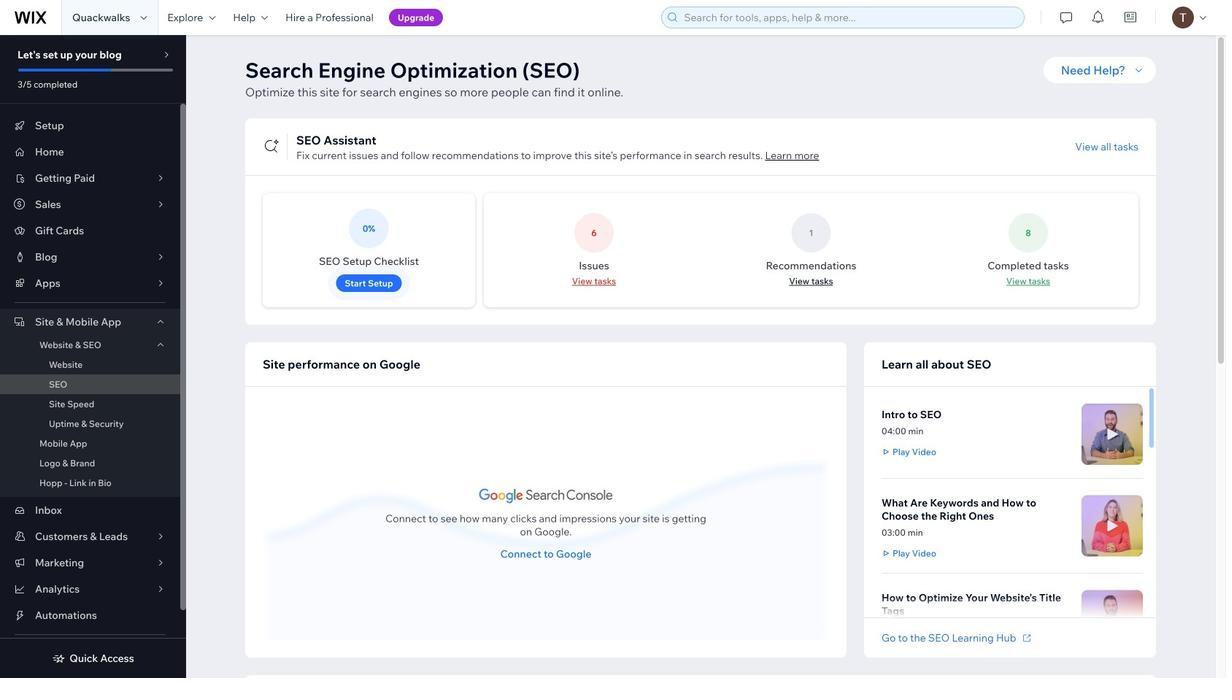 Task type: describe. For each thing, give the bounding box(es) containing it.
sidebar element
[[0, 35, 186, 678]]



Task type: vqa. For each thing, say whether or not it's contained in the screenshot.
set
no



Task type: locate. For each thing, give the bounding box(es) containing it.
Search for tools, apps, help & more... field
[[680, 7, 1020, 28]]

heading
[[263, 356, 421, 373], [882, 356, 992, 373], [882, 408, 942, 421], [882, 497, 1073, 523], [882, 592, 1073, 618]]



